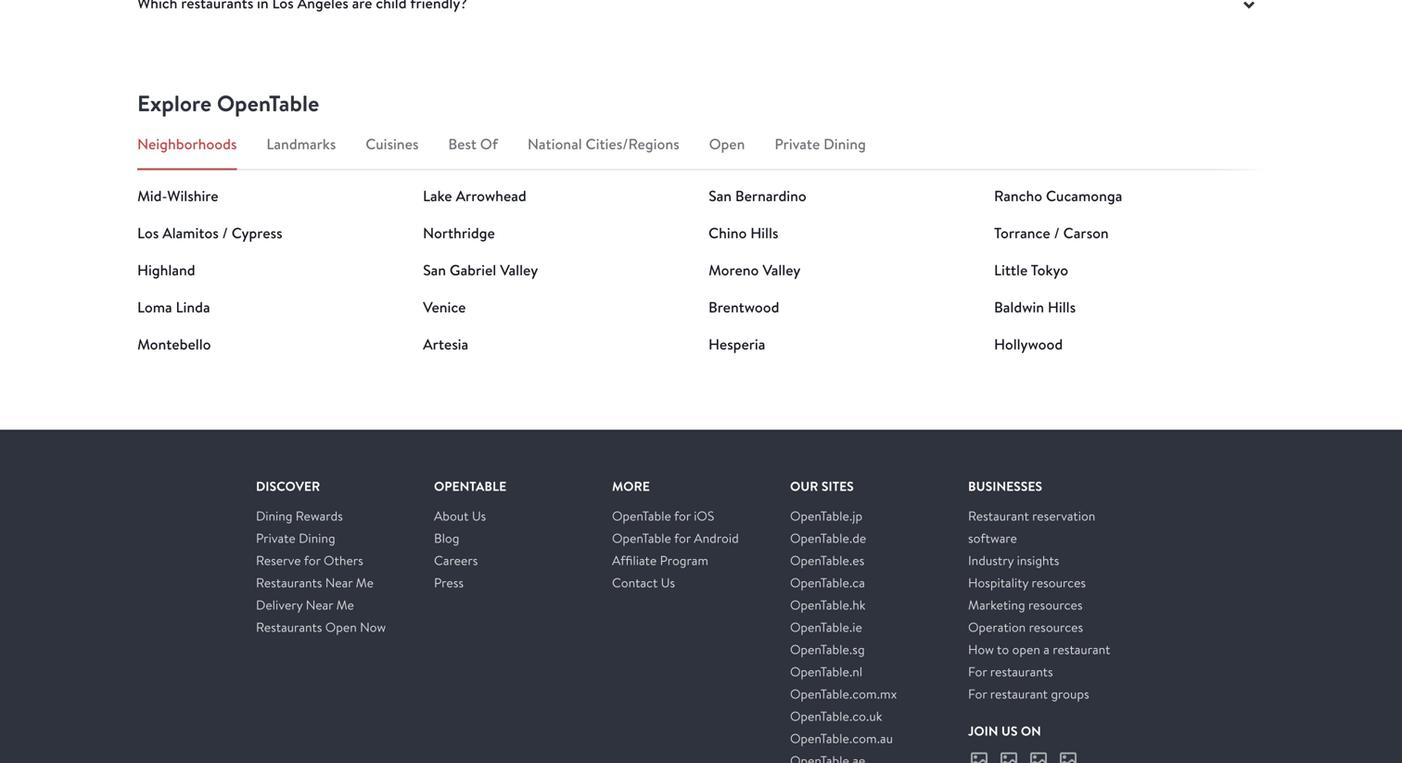 Task type: locate. For each thing, give the bounding box(es) containing it.
torrance / carson link
[[995, 223, 1109, 243]]

hospitality
[[969, 574, 1029, 591]]

1 horizontal spatial us
[[661, 574, 675, 591]]

little
[[995, 260, 1028, 280]]

dining rewards button
[[256, 505, 434, 527]]

businesses
[[969, 478, 1043, 495]]

on
[[1021, 723, 1042, 740]]

dining
[[824, 134, 866, 154], [256, 507, 293, 524], [299, 530, 335, 547]]

resources down industry insights button
[[1032, 574, 1086, 591]]

us right about
[[472, 507, 486, 524]]

2 valley from the left
[[763, 260, 801, 280]]

loma
[[137, 297, 172, 317]]

hills down tokyo
[[1048, 297, 1076, 317]]

rancho
[[995, 186, 1043, 206]]

1 vertical spatial near
[[306, 596, 333, 614]]

opentable.ca
[[790, 574, 865, 591]]

of
[[480, 134, 498, 154]]

2 restaurants from the top
[[256, 619, 322, 636]]

1 horizontal spatial open
[[709, 134, 745, 154]]

carson
[[1064, 223, 1109, 243]]

1 horizontal spatial me
[[356, 574, 374, 591]]

0 vertical spatial resources
[[1032, 574, 1086, 591]]

mid-wilshire
[[137, 186, 219, 206]]

open up san bernardino
[[709, 134, 745, 154]]

near up restaurants open now link
[[306, 596, 333, 614]]

brentwood
[[709, 297, 780, 317]]

join us on
[[969, 723, 1042, 740]]

san
[[709, 186, 732, 206], [423, 260, 446, 280]]

contact
[[612, 574, 658, 591]]

1 vertical spatial for
[[969, 685, 987, 703]]

contact us button
[[612, 572, 790, 594]]

alamitos
[[162, 223, 219, 243]]

lake
[[423, 186, 452, 206]]

resources down hospitality resources button
[[1029, 596, 1083, 614]]

1 / from the left
[[222, 223, 228, 243]]

careers button
[[434, 549, 612, 572]]

ios
[[694, 507, 715, 524]]

for up program at bottom
[[674, 530, 691, 547]]

0 vertical spatial near
[[325, 574, 353, 591]]

me down the reserve for others button
[[356, 574, 374, 591]]

loma linda link
[[137, 297, 210, 317]]

0 vertical spatial us
[[472, 507, 486, 524]]

1 vertical spatial san
[[423, 260, 446, 280]]

opentable.com.au
[[790, 730, 893, 747]]

0 vertical spatial for
[[674, 507, 691, 524]]

venice
[[423, 297, 466, 317]]

restaurants down delivery
[[256, 619, 322, 636]]

private inside dining rewards private dining reserve for others restaurants near me delivery near me restaurants open now
[[256, 530, 296, 547]]

restaurant
[[969, 507, 1030, 524]]

restaurant down restaurants
[[991, 685, 1048, 703]]

1 vertical spatial hills
[[1048, 297, 1076, 317]]

for left the ios
[[674, 507, 691, 524]]

1 vertical spatial dining
[[256, 507, 293, 524]]

lake arrowhead
[[423, 186, 527, 206]]

artesia
[[423, 334, 469, 354]]

open
[[709, 134, 745, 154], [325, 619, 357, 636]]

mid-wilshire link
[[137, 186, 219, 206]]

0 vertical spatial me
[[356, 574, 374, 591]]

1 horizontal spatial hills
[[1048, 297, 1076, 317]]

open left now
[[325, 619, 357, 636]]

little tokyo
[[995, 260, 1069, 280]]

valley right gabriel
[[500, 260, 538, 280]]

/
[[222, 223, 228, 243], [1054, 223, 1060, 243]]

highland link
[[137, 260, 195, 280]]

private up bernardino
[[775, 134, 820, 154]]

rewards
[[296, 507, 343, 524]]

resources down marketing resources button
[[1029, 619, 1084, 636]]

for down how
[[969, 663, 987, 680]]

discover
[[256, 478, 320, 495]]

1 vertical spatial open
[[325, 619, 357, 636]]

national
[[528, 134, 582, 154]]

opentable.hk link
[[790, 596, 866, 614]]

opentable.sg link
[[790, 641, 865, 658]]

opentable.jp opentable.de opentable.es opentable.ca opentable.hk opentable.ie opentable.sg opentable.nl opentable.com.mx opentable.co.uk opentable.com.au
[[790, 507, 897, 747]]

us down program at bottom
[[661, 574, 675, 591]]

san up venice
[[423, 260, 446, 280]]

industry
[[969, 552, 1014, 569]]

1 horizontal spatial valley
[[763, 260, 801, 280]]

hills right the chino in the right top of the page
[[751, 223, 779, 243]]

hesperia
[[709, 334, 766, 354]]

0 vertical spatial hills
[[751, 223, 779, 243]]

hollywood link
[[995, 334, 1063, 354]]

1 horizontal spatial /
[[1054, 223, 1060, 243]]

neighborhoods
[[137, 134, 237, 154]]

chino
[[709, 223, 747, 243]]

1 vertical spatial restaurant
[[991, 685, 1048, 703]]

opentable.es link
[[790, 552, 865, 569]]

0 horizontal spatial /
[[222, 223, 228, 243]]

delivery
[[256, 596, 303, 614]]

san up the chino in the right top of the page
[[709, 186, 732, 206]]

restaurant down operation resources button on the bottom of page
[[1053, 641, 1111, 658]]

brentwood link
[[709, 297, 780, 317]]

landmarks
[[267, 134, 336, 154]]

chino hills link
[[709, 223, 779, 243]]

1 for from the top
[[969, 663, 987, 680]]

for up join
[[969, 685, 987, 703]]

private
[[775, 134, 820, 154], [256, 530, 296, 547]]

for up restaurants near me link
[[304, 552, 321, 569]]

1 vertical spatial for
[[674, 530, 691, 547]]

1 vertical spatial private
[[256, 530, 296, 547]]

0 horizontal spatial hills
[[751, 223, 779, 243]]

1 restaurants from the top
[[256, 574, 322, 591]]

0 horizontal spatial san
[[423, 260, 446, 280]]

1 vertical spatial restaurants
[[256, 619, 322, 636]]

tab list
[[137, 133, 1265, 170]]

valley right the moreno
[[763, 260, 801, 280]]

near down others
[[325, 574, 353, 591]]

delivery near me link
[[256, 596, 354, 614]]

hills
[[751, 223, 779, 243], [1048, 297, 1076, 317]]

near
[[325, 574, 353, 591], [306, 596, 333, 614]]

0 horizontal spatial open
[[325, 619, 357, 636]]

android
[[694, 530, 739, 547]]

moreno
[[709, 260, 759, 280]]

0 horizontal spatial private
[[256, 530, 296, 547]]

artesia link
[[423, 334, 469, 354]]

me up restaurants open now link
[[336, 596, 354, 614]]

opentable.nl
[[790, 663, 863, 680]]

0 vertical spatial san
[[709, 186, 732, 206]]

1 horizontal spatial dining
[[299, 530, 335, 547]]

private dining
[[775, 134, 866, 154]]

insights
[[1017, 552, 1060, 569]]

1 vertical spatial us
[[661, 574, 675, 591]]

private up reserve
[[256, 530, 296, 547]]

restaurant reservation software industry insights hospitality resources marketing resources operation resources how to open a restaurant for restaurants for restaurant groups
[[969, 507, 1111, 703]]

opentable up affiliate
[[612, 530, 672, 547]]

0 horizontal spatial dining
[[256, 507, 293, 524]]

san bernardino link
[[709, 186, 807, 206]]

1 vertical spatial me
[[336, 596, 354, 614]]

for
[[674, 507, 691, 524], [674, 530, 691, 547], [304, 552, 321, 569]]

/ left the carson
[[1054, 223, 1060, 243]]

2 vertical spatial for
[[304, 552, 321, 569]]

2 horizontal spatial dining
[[824, 134, 866, 154]]

1 horizontal spatial san
[[709, 186, 732, 206]]

2 for from the top
[[969, 685, 987, 703]]

0 vertical spatial restaurant
[[1053, 641, 1111, 658]]

cities/regions
[[586, 134, 680, 154]]

/ left cypress
[[222, 223, 228, 243]]

0 horizontal spatial us
[[472, 507, 486, 524]]

0 horizontal spatial valley
[[500, 260, 538, 280]]

0 vertical spatial restaurants
[[256, 574, 322, 591]]

opentable.de link
[[790, 530, 867, 547]]

0 horizontal spatial restaurant
[[991, 685, 1048, 703]]

chino hills
[[709, 223, 779, 243]]

opentable.hk
[[790, 596, 866, 614]]

operation resources button
[[969, 616, 1147, 639]]

opentable.com.mx
[[790, 685, 897, 703]]

moreno valley
[[709, 260, 801, 280]]

to
[[997, 641, 1010, 658]]

restaurants up delivery
[[256, 574, 322, 591]]

open inside dining rewards private dining reserve for others restaurants near me delivery near me restaurants open now
[[325, 619, 357, 636]]

1 horizontal spatial private
[[775, 134, 820, 154]]

san for san gabriel valley
[[423, 260, 446, 280]]

0 vertical spatial for
[[969, 663, 987, 680]]

opentable up landmarks
[[217, 88, 319, 119]]

1 horizontal spatial restaurant
[[1053, 641, 1111, 658]]

tokyo
[[1031, 260, 1069, 280]]

for
[[969, 663, 987, 680], [969, 685, 987, 703]]



Task type: describe. For each thing, give the bounding box(es) containing it.
for inside dining rewards private dining reserve for others restaurants near me delivery near me restaurants open now
[[304, 552, 321, 569]]

join
[[969, 723, 999, 740]]

opentable.co.uk link
[[790, 708, 883, 725]]

others
[[324, 552, 364, 569]]

our
[[790, 478, 819, 495]]

0 vertical spatial dining
[[824, 134, 866, 154]]

2 vertical spatial dining
[[299, 530, 335, 547]]

operation
[[969, 619, 1026, 636]]

1 vertical spatial resources
[[1029, 596, 1083, 614]]

2 / from the left
[[1054, 223, 1060, 243]]

restaurants
[[991, 663, 1054, 680]]

national cities/regions
[[528, 134, 680, 154]]

san gabriel valley link
[[423, 260, 538, 280]]

best
[[448, 134, 477, 154]]

opentable.co.uk
[[790, 708, 883, 725]]

opentable.ca link
[[790, 574, 865, 591]]

private dining link
[[256, 530, 335, 547]]

dining rewards private dining reserve for others restaurants near me delivery near me restaurants open now
[[256, 507, 386, 636]]

baldwin
[[995, 297, 1045, 317]]

explore
[[137, 88, 212, 119]]

press
[[434, 574, 464, 591]]

program
[[660, 552, 709, 569]]

facebook image
[[998, 750, 1020, 764]]

hesperia link
[[709, 334, 766, 354]]

explore opentable
[[137, 88, 319, 119]]

little tokyo link
[[995, 260, 1069, 280]]

0 vertical spatial private
[[775, 134, 820, 154]]

about
[[434, 507, 469, 524]]

restaurant reservation software button
[[969, 505, 1147, 549]]

opentable.de
[[790, 530, 867, 547]]

marketing resources button
[[969, 594, 1147, 616]]

2 vertical spatial resources
[[1029, 619, 1084, 636]]

montebello
[[137, 334, 211, 354]]

bernardino
[[736, 186, 807, 206]]

torrance
[[995, 223, 1051, 243]]

blog button
[[434, 527, 612, 549]]

press button
[[434, 572, 612, 594]]

san bernardino
[[709, 186, 807, 206]]

opentable down more
[[612, 507, 672, 524]]

now
[[360, 619, 386, 636]]

opentable for ios opentable for android affiliate program contact us
[[612, 507, 739, 591]]

our sites
[[790, 478, 854, 495]]

rancho cucamonga link
[[995, 186, 1123, 206]]

software
[[969, 530, 1018, 547]]

for restaurants button
[[969, 661, 1147, 683]]

sites
[[822, 478, 854, 495]]

gabriel
[[450, 260, 497, 280]]

opentable.jp link
[[790, 507, 863, 524]]

0 vertical spatial open
[[709, 134, 745, 154]]

hills for baldwin hills
[[1048, 297, 1076, 317]]

baldwin hills link
[[995, 297, 1076, 317]]

restaurants open now link
[[256, 619, 386, 636]]

best of
[[448, 134, 498, 154]]

open
[[1013, 641, 1041, 658]]

opentable.es
[[790, 552, 865, 569]]

linda
[[176, 297, 210, 317]]

cypress
[[232, 223, 282, 243]]

los
[[137, 223, 159, 243]]

reserve
[[256, 552, 301, 569]]

torrance / carson
[[995, 223, 1109, 243]]

tab list containing neighborhoods
[[137, 133, 1265, 170]]

blog
[[434, 530, 460, 547]]

opentable.com.au link
[[790, 730, 893, 747]]

loma linda
[[137, 297, 210, 317]]

us inside about us blog careers press
[[472, 507, 486, 524]]

for restaurant groups button
[[969, 683, 1147, 705]]

marketing
[[969, 596, 1026, 614]]

cucamonga
[[1046, 186, 1123, 206]]

opentable.ie
[[790, 619, 863, 636]]

twitter image
[[969, 750, 991, 764]]

wilshire
[[167, 186, 219, 206]]

hollywood
[[995, 334, 1063, 354]]

lake arrowhead link
[[423, 186, 527, 206]]

opentable.nl link
[[790, 663, 863, 680]]

instagram image
[[1058, 750, 1080, 764]]

linkedin image
[[1028, 750, 1050, 764]]

us inside opentable for ios opentable for android affiliate program contact us
[[661, 574, 675, 591]]

0 horizontal spatial me
[[336, 596, 354, 614]]

reserve for others button
[[256, 549, 434, 572]]

1 valley from the left
[[500, 260, 538, 280]]

about us button
[[434, 505, 612, 527]]

more
[[612, 478, 650, 495]]

moreno valley link
[[709, 260, 801, 280]]

opentable.ie link
[[790, 619, 863, 636]]

hills for chino hills
[[751, 223, 779, 243]]

hospitality resources button
[[969, 572, 1147, 594]]

rancho cucamonga
[[995, 186, 1123, 206]]

opentable up about
[[434, 478, 507, 495]]

affiliate program button
[[612, 549, 790, 572]]

san for san bernardino
[[709, 186, 732, 206]]

venice link
[[423, 297, 466, 317]]

opentable for android link
[[612, 530, 739, 547]]

affiliate
[[612, 552, 657, 569]]

mid-
[[137, 186, 167, 206]]



Task type: vqa. For each thing, say whether or not it's contained in the screenshot.
Explore
yes



